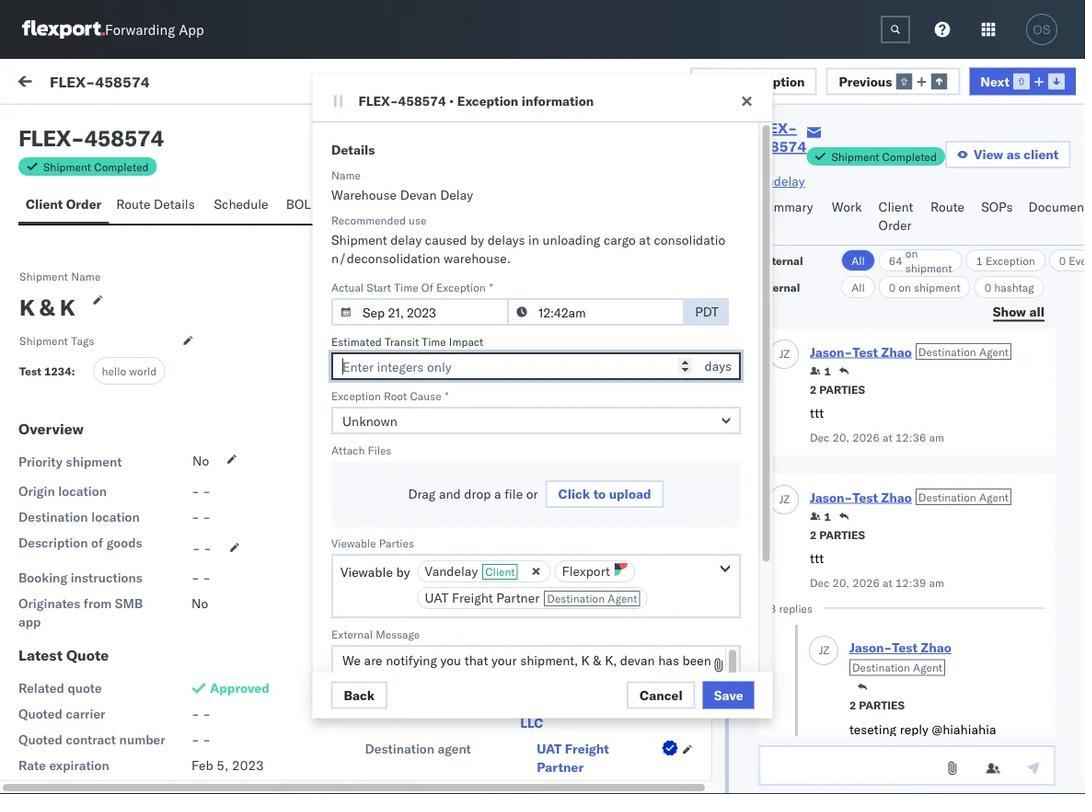 Task type: describe. For each thing, give the bounding box(es) containing it.
4 jason-test zhao from the top
[[89, 448, 187, 464]]

20, for dec 20, 2026, 12:36 am pst
[[395, 214, 415, 230]]

jason-test zhao destination agent for ttt dec 20, 2026 at 12:39 am
[[810, 489, 1009, 506]]

vandelay for vandelay client
[[424, 563, 477, 579]]

0 horizontal spatial client
[[26, 196, 63, 212]]

forwarding agents
[[365, 663, 498, 681]]

3 jason-test zhao from the top
[[89, 365, 187, 381]]

2 parties button for ttt dec 20, 2026 at 12:39 am
[[810, 527, 865, 543]]

0 for 0 eve
[[1059, 254, 1066, 267]]

files
[[367, 443, 391, 457]]

viewable for viewable parties
[[331, 536, 376, 550]]

all
[[1029, 303, 1045, 319]]

am for 12:35
[[497, 297, 517, 313]]

jason- down ttt dec 20, 2026 at 12:36 am
[[810, 489, 853, 506]]

test up ttt dec 20, 2026 at 12:36 am
[[853, 344, 878, 360]]

click to upload button
[[545, 480, 664, 508]]

shipment up test 1234 :
[[19, 334, 68, 347]]

caused
[[425, 232, 467, 248]]

delay
[[390, 232, 421, 248]]

1 vertical spatial by
[[396, 564, 410, 580]]

1 horizontal spatial document
[[1029, 199, 1085, 215]]

(0) for external (0)
[[81, 117, 105, 133]]

2 vertical spatial 2 parties button
[[850, 697, 905, 713]]

jason- down from
[[89, 613, 130, 630]]

viewable by
[[340, 564, 410, 580]]

overview
[[18, 420, 84, 438]]

20, inside 'ttt dec 20, 2026 at 12:39 am'
[[833, 576, 850, 590]]

jan
[[539, 453, 558, 469]]

test right hello
[[130, 365, 155, 381]]

origin for origin location
[[18, 483, 55, 499]]

agent for jason-test zhao button related to ttt dec 20, 2026 at 12:39 am
[[979, 491, 1009, 504]]

upload document
[[345, 129, 456, 145]]

pst right 12:35
[[521, 297, 543, 313]]

feb 5, 2023
[[191, 758, 264, 774]]

to
[[593, 486, 605, 502]]

route for route
[[930, 199, 965, 215]]

@ tao liu
[[55, 645, 114, 661]]

0 eve
[[1059, 254, 1085, 267]]

as
[[1007, 146, 1021, 162]]

test right of
[[130, 531, 155, 547]]

2026, down of
[[419, 297, 455, 313]]

test up world
[[130, 282, 155, 298]]

jason- up origin location
[[89, 448, 130, 464]]

llc
[[520, 715, 543, 731]]

flex- right my
[[50, 72, 95, 90]]

pst down uat freight partner destination agent
[[504, 628, 527, 644]]

0 horizontal spatial parties
[[379, 536, 414, 550]]

ttt dec 20, 2026 at 12:39 am
[[810, 551, 944, 590]]

vandelay for vandelay
[[752, 173, 805, 189]]

--
[[539, 482, 555, 498]]

internal for internal
[[758, 280, 800, 294]]

cancel button
[[627, 681, 696, 709]]

5,
[[217, 758, 229, 774]]

pst right 6:38
[[504, 711, 527, 727]]

test down internal (0) "button"
[[130, 199, 155, 215]]

ttt dec 20, 2026 at 12:36 am
[[810, 405, 944, 445]]

12:36 inside ttt dec 20, 2026 at 12:36 am
[[896, 431, 926, 445]]

external (0) button
[[22, 109, 116, 145]]

1 horizontal spatial parties
[[498, 519, 548, 538]]

cargo
[[365, 454, 400, 470]]

test down ttt dec 20, 2026 at 12:36 am
[[853, 489, 878, 506]]

pst up in
[[521, 214, 543, 230]]

click
[[558, 486, 590, 502]]

pm right 6:38
[[481, 711, 501, 727]]

2 vertical spatial message
[[375, 627, 419, 641]]

-- : -- -- text field
[[507, 298, 684, 326]]

messages
[[411, 196, 469, 212]]

upload document button
[[333, 123, 559, 151]]

recommended use shipment delay caused by delays in unloading cargo at consolidatio n/deconsolidation warehouse.
[[331, 213, 725, 266]]

shipment up work
[[832, 150, 879, 163]]

am for 12:33
[[497, 380, 517, 396]]

1 horizontal spatial client order
[[879, 199, 913, 233]]

2026, up destination agent
[[411, 711, 447, 727]]

1 horizontal spatial completed
[[882, 150, 937, 163]]

1 vertical spatial no
[[192, 453, 209, 469]]

Unknown text field
[[331, 407, 741, 434]]

pdt
[[695, 304, 718, 320]]

quote
[[66, 646, 109, 665]]

1 horizontal spatial shipment completed
[[832, 150, 937, 163]]

0 vertical spatial no
[[235, 75, 252, 92]]

cargo
[[603, 232, 635, 248]]

(0) for internal (0)
[[172, 117, 196, 133]]

shipment down flex
[[43, 160, 91, 174]]

Please type here (tag users with @) text field
[[331, 645, 741, 732]]

documents
[[326, 196, 393, 212]]

work for related
[[877, 160, 902, 174]]

flex- down 'ttt dec 20, 2026 at 12:39 am'
[[835, 628, 874, 644]]

0 horizontal spatial shipment completed
[[43, 160, 149, 174]]

0 on shipment
[[889, 280, 961, 294]]

flexport international llc
[[520, 697, 655, 731]]

8 replies
[[769, 602, 813, 616]]

&
[[40, 294, 55, 321]]

2026 for ttt dec 20, 2026 at 12:36 am
[[853, 431, 880, 445]]

flexport for flexport
[[562, 563, 610, 579]]

am for ttt dec 20, 2026 at 12:36 am
[[929, 431, 944, 445]]

7 jason-test zhao from the top
[[89, 696, 187, 712]]

20, inside ttt dec 20, 2026 at 12:36 am
[[833, 431, 850, 445]]

from
[[84, 596, 112, 612]]

4 resize handle column header from the left
[[1038, 154, 1060, 794]]

pst up uat freight partner destination agent
[[512, 545, 535, 561]]

1 for ttt dec 20, 2026 at 12:39 am
[[824, 510, 831, 524]]

quoted carrier
[[18, 706, 105, 722]]

test down smb
[[130, 613, 155, 630]]

MMM D, YYYY text field
[[331, 298, 509, 326]]

2 for ttt dec 20, 2026 at 12:36 am
[[810, 383, 817, 397]]

date for cargo ready date
[[440, 454, 467, 470]]

2 jason-test zhao from the top
[[89, 282, 187, 298]]

jason- down 'ttt dec 20, 2026 at 12:39 am'
[[850, 640, 892, 656]]

2 vertical spatial 2
[[850, 699, 856, 713]]

dec inside ttt dec 20, 2026 at 12:36 am
[[810, 431, 830, 445]]

at for ttt dec 20, 2026 at 12:36 am
[[883, 431, 893, 445]]

view as client button
[[945, 141, 1071, 168]]

summary button
[[751, 191, 824, 245]]

route button
[[923, 191, 974, 245]]

forwarding app link
[[22, 20, 204, 39]]

2026 for ttt dec 20, 2026 at 12:39 am
[[853, 576, 880, 590]]

nominated
[[416, 519, 494, 538]]

schedule button
[[207, 188, 279, 224]]

1234
[[44, 365, 72, 378]]

jason- down "flex - 458574"
[[89, 199, 130, 215]]

1 button for ttt dec 20, 2026 at 12:36 am
[[810, 364, 831, 379]]

ttt inside 'ttt dec 20, 2026 at 12:39 am'
[[810, 551, 824, 567]]

smb
[[115, 596, 143, 612]]

at inside recommended use shipment delay caused by delays in unloading cargo at consolidatio n/deconsolidation warehouse.
[[639, 232, 650, 248]]

order inside the client order
[[879, 217, 912, 233]]

:
[[72, 365, 75, 378]]

all button for 0
[[841, 276, 875, 298]]

20, for dec 20, 2026, 12:35 am pst
[[395, 297, 415, 313]]

estimated transit time impact
[[331, 335, 483, 348]]

exception up dec 20, 2026, 12:35 am pst
[[436, 280, 485, 294]]

flex-458574 • exception information
[[359, 93, 594, 109]]

origin for origin agent
[[365, 697, 401, 713]]

summary
[[758, 199, 813, 215]]

location for destination location
[[91, 509, 140, 525]]

2 for ttt dec 20, 2026 at 12:39 am
[[810, 528, 817, 542]]

destination agent
[[365, 741, 471, 757]]

attach
[[331, 443, 364, 457]]

2026, left 12:33
[[419, 380, 455, 396]]

teseting
[[850, 722, 897, 738]]

flexport button
[[554, 561, 635, 583]]

exception right •
[[457, 93, 519, 109]]

shipment up &
[[19, 269, 68, 283]]

0 horizontal spatial *
[[445, 389, 448, 403]]

flex- 458574 up vandelay link
[[752, 119, 807, 156]]

quoted for quoted contract number
[[18, 732, 62, 748]]

agents
[[449, 663, 498, 681]]

flex- 458574 for dec 20, 2026, 12:35 am pst
[[835, 297, 922, 313]]

parties for ttt dec 20, 2026 at 12:36 am
[[820, 383, 865, 397]]

shipment for 0 on shipment
[[914, 280, 961, 294]]

carrier
[[66, 706, 105, 722]]

0 vertical spatial *
[[489, 280, 493, 294]]

tags
[[71, 334, 94, 347]]

test right priority shipment
[[130, 448, 155, 464]]

partner for uat freight partner destination agent
[[496, 590, 539, 606]]

@ for @ tao liu
[[55, 645, 66, 661]]

uat freight partner
[[537, 741, 609, 776]]

destination location
[[18, 509, 140, 525]]

ttt inside ttt dec 20, 2026 at 12:36 am
[[810, 405, 824, 422]]

os
[[1033, 23, 1051, 36]]

1 horizontal spatial client order button
[[871, 191, 923, 245]]

0 horizontal spatial client order
[[26, 196, 102, 212]]

2 horizontal spatial client
[[879, 199, 913, 215]]

on for 0
[[899, 280, 911, 294]]

1 test from the top
[[55, 480, 78, 496]]

test left 1234
[[19, 365, 41, 378]]

description of goods
[[18, 535, 142, 551]]

flex- 458574 for dec 20, 2026, 12:36 am pst
[[835, 214, 922, 230]]

2 vertical spatial 2 parties
[[850, 699, 905, 713]]

64 on shipment
[[889, 246, 952, 275]]

app
[[18, 614, 41, 630]]

related for related work item/shipment
[[836, 160, 875, 174]]

of
[[421, 280, 433, 294]]

2 parties for ttt dec 20, 2026 at 12:39 am
[[810, 528, 865, 542]]

external message
[[331, 627, 419, 641]]

0 for 0 on shipment
[[889, 280, 896, 294]]

agent for origin agent
[[405, 697, 438, 713]]

dec 20, 2026, 12:33 am pst
[[369, 380, 543, 396]]

pst up or
[[512, 463, 535, 479]]

1 exception
[[976, 254, 1035, 267]]

jason-test zhao destination agent for ttt dec 20, 2026 at 12:36 am
[[810, 344, 1009, 360]]

latest quote
[[18, 646, 109, 665]]

dec inside 'ttt dec 20, 2026 at 12:39 am'
[[810, 576, 830, 590]]

0 vertical spatial details
[[331, 142, 375, 158]]

agent for destination agent
[[438, 741, 471, 757]]

quoted for quoted carrier
[[18, 706, 62, 722]]

all for 64
[[851, 254, 865, 267]]

Enter integers only number field
[[331, 353, 741, 380]]

dec 20, 2026, 12:36 am pst
[[369, 214, 543, 230]]

client inside the vandelay client
[[485, 565, 515, 579]]

exception root cause *
[[331, 389, 448, 403]]

jason- down the destination location
[[89, 531, 130, 547]]

show all button
[[982, 298, 1056, 326]]

exception up 0 hashtag
[[986, 254, 1035, 267]]

0 horizontal spatial completed
[[94, 160, 149, 174]]

flex- up upload
[[359, 93, 398, 109]]

hello
[[102, 364, 126, 378]]

schedule
[[214, 196, 268, 212]]

approved
[[210, 680, 269, 696]]

6 jason-test zhao from the top
[[89, 613, 187, 630]]

viewable for viewable by
[[340, 564, 392, 580]]

flex- right summary button
[[835, 214, 874, 230]]

origin agent
[[365, 697, 438, 713]]

flex- 458574 link
[[752, 119, 807, 156]]

2026, up delivery
[[419, 463, 455, 479]]

jason- right :
[[89, 365, 130, 381]]

test right linjia
[[106, 728, 131, 744]]

save
[[714, 687, 743, 703]]

cause
[[410, 389, 441, 403]]

pm up a
[[489, 463, 509, 479]]

2 17, from the top
[[395, 545, 415, 561]]

vandelay client
[[424, 563, 515, 579]]

jason- up "tags"
[[89, 282, 130, 298]]

2 vertical spatial jason-test zhao button
[[850, 640, 952, 656]]

details inside button
[[154, 196, 195, 212]]

31,
[[562, 453, 582, 469]]

booking instructions
[[18, 570, 143, 586]]

test up number
[[130, 696, 155, 712]]

flexport for flexport international llc
[[520, 697, 572, 713]]



Task type: locate. For each thing, give the bounding box(es) containing it.
0 vertical spatial location
[[58, 483, 107, 499]]

client down flex
[[26, 196, 63, 212]]

1 17, from the top
[[395, 463, 415, 479]]

0 vertical spatial related
[[836, 160, 875, 174]]

date left a
[[456, 483, 483, 499]]

0 horizontal spatial name
[[71, 269, 101, 283]]

parties up ttt dec 20, 2026 at 12:36 am
[[820, 383, 865, 397]]

2026 inside ttt dec 20, 2026 at 12:36 am
[[853, 431, 880, 445]]

1 am from the top
[[497, 214, 517, 230]]

freight for uat freight partner destination agent
[[451, 590, 493, 606]]

flex- 458574 down 64
[[835, 297, 922, 313]]

2 parties for ttt dec 20, 2026 at 12:36 am
[[810, 383, 865, 397]]

originates from smb app
[[18, 596, 143, 630]]

1 6:47 from the top
[[458, 463, 486, 479]]

1 for ttt dec 20, 2026 at 12:36 am
[[824, 365, 831, 378]]

jason-test zhao button for ttt dec 20, 2026 at 12:36 am
[[810, 344, 912, 360]]

1 horizontal spatial order
[[879, 217, 912, 233]]

drag
[[408, 486, 435, 502]]

flex- 458574 down the 12:39
[[835, 628, 922, 644]]

1 2026 from the top
[[853, 431, 880, 445]]

am inside ttt dec 20, 2026 at 12:36 am
[[929, 431, 944, 445]]

8, down seller
[[395, 628, 407, 644]]

1 vertical spatial agent
[[438, 741, 471, 757]]

6:47 up drag and drop a file or
[[458, 463, 486, 479]]

1 vertical spatial 8,
[[395, 711, 407, 727]]

0 for 0 hashtag
[[984, 280, 991, 294]]

8, up destination agent
[[395, 711, 407, 727]]

cancel
[[640, 687, 683, 703]]

viewable up viewable by
[[331, 536, 376, 550]]

related for related quote
[[18, 680, 64, 696]]

next
[[981, 73, 1010, 89]]

sops button
[[974, 191, 1021, 245]]

1 vertical spatial origin
[[365, 697, 401, 713]]

2 parties button for ttt dec 20, 2026 at 12:36 am
[[810, 381, 865, 397]]

liu
[[94, 645, 114, 661]]

zhao inside the jason-test zhao destination agent
[[921, 640, 952, 656]]

0 horizontal spatial freight
[[451, 590, 493, 606]]

1 vertical spatial 6:47
[[458, 545, 486, 561]]

1 horizontal spatial work
[[877, 160, 902, 174]]

0 horizontal spatial document
[[393, 129, 456, 145]]

shipment inside recommended use shipment delay caused by delays in unloading cargo at consolidatio n/deconsolidation warehouse.
[[331, 232, 387, 248]]

2 vertical spatial no
[[191, 596, 208, 612]]

0 vertical spatial 12:36
[[458, 214, 494, 230]]

2 k from the left
[[60, 294, 75, 321]]

origin down priority
[[18, 483, 55, 499]]

0 vertical spatial origin
[[18, 483, 55, 499]]

rate
[[18, 758, 46, 774]]

0 horizontal spatial external
[[29, 117, 78, 133]]

at
[[639, 232, 650, 248], [883, 431, 893, 445], [883, 576, 893, 590]]

external down seller
[[331, 627, 372, 641]]

1 up ttt dec 20, 2026 at 12:36 am
[[824, 365, 831, 378]]

buyer
[[365, 579, 400, 595]]

2 vertical spatial jason-test zhao destination agent
[[850, 640, 952, 675]]

1 horizontal spatial time
[[421, 335, 446, 348]]

17, up "target delivery date"
[[395, 463, 415, 479]]

uat for uat freight partner destination agent
[[424, 590, 448, 606]]

jason-test zhao button down the 12:39
[[850, 640, 952, 656]]

shipment completed
[[832, 150, 937, 163], [43, 160, 149, 174]]

2 horizontal spatial message
[[375, 627, 419, 641]]

shipment inside the 64 on shipment
[[905, 261, 952, 275]]

item/shipment
[[904, 160, 980, 174]]

flex- left "reply"
[[835, 711, 874, 727]]

(0) inside "button"
[[172, 117, 196, 133]]

expiration
[[49, 758, 109, 774]]

1 vertical spatial details
[[154, 196, 195, 212]]

1 vertical spatial 2023
[[232, 758, 264, 774]]

0 vertical spatial by
[[470, 232, 484, 248]]

forwarding for forwarding app
[[105, 21, 175, 38]]

my
[[18, 71, 48, 96]]

all left 0 on shipment
[[851, 280, 865, 294]]

jason-test zhao up origin location
[[89, 448, 187, 464]]

1 vertical spatial date
[[456, 483, 483, 499]]

partner
[[496, 590, 539, 606], [537, 759, 584, 776]]

shipment down the 64 on shipment
[[914, 280, 961, 294]]

dec 8, 2026, 6:38 pm pst
[[369, 711, 527, 727]]

2 @ from the top
[[55, 728, 66, 744]]

flexport. image
[[22, 20, 105, 39]]

0 horizontal spatial forwarding
[[105, 21, 175, 38]]

am for ttt dec 20, 2026 at 12:39 am
[[929, 576, 944, 590]]

uat inside uat freight partner
[[537, 741, 562, 757]]

2 am from the top
[[497, 297, 517, 313]]

flexport inside flexport international llc
[[520, 697, 572, 713]]

1 vertical spatial flexport
[[520, 697, 572, 713]]

all button for 64
[[841, 249, 875, 272]]

1 button for ttt dec 20, 2026 at 12:39 am
[[810, 509, 831, 524]]

internal (0)
[[123, 117, 196, 133]]

1 all button from the top
[[841, 249, 875, 272]]

time for transit
[[421, 335, 446, 348]]

freight inside uat freight partner
[[565, 741, 609, 757]]

jason- up @ linjia test
[[89, 696, 130, 712]]

vandelay link
[[752, 172, 805, 191]]

date up and
[[440, 454, 467, 470]]

1 vertical spatial @
[[55, 728, 66, 744]]

0 vertical spatial 2
[[810, 383, 817, 397]]

1 horizontal spatial k
[[60, 294, 75, 321]]

forwarding for forwarding agents
[[365, 663, 445, 681]]

external (0)
[[29, 117, 105, 133]]

1 horizontal spatial uat
[[537, 741, 562, 757]]

os button
[[1021, 8, 1063, 51]]

name warehouse devan delay
[[331, 168, 473, 203]]

1 quoted from the top
[[18, 706, 62, 722]]

partner for uat freight partner
[[537, 759, 584, 776]]

0 vertical spatial date
[[440, 454, 467, 470]]

related up work
[[836, 160, 875, 174]]

@ linjia test
[[55, 728, 131, 744]]

2 resize handle column header from the left
[[572, 154, 594, 794]]

my work
[[18, 71, 100, 96]]

route inside "button"
[[930, 199, 965, 215]]

0 horizontal spatial vandelay
[[424, 563, 477, 579]]

jason-test zhao down "tags"
[[89, 365, 187, 381]]

@ left tao
[[55, 645, 66, 661]]

1 vertical spatial name
[[71, 269, 101, 283]]

jason-test zhao up "tags"
[[89, 282, 187, 298]]

external for external message
[[331, 627, 372, 641]]

20, for dec 20, 2026, 12:33 am pst
[[395, 380, 415, 396]]

quote
[[68, 680, 102, 696]]

eve
[[1069, 254, 1085, 267]]

dec 17, 2026, 6:47 pm pst
[[369, 463, 535, 479], [369, 545, 535, 561]]

•
[[449, 93, 454, 109]]

0 horizontal spatial (0)
[[81, 117, 105, 133]]

internal for internal (0)
[[123, 117, 169, 133]]

2023 right 5,
[[232, 758, 264, 774]]

flexport up uat freight partner destination agent
[[562, 563, 610, 579]]

test down description
[[55, 562, 78, 579]]

jason-test zhao down smb
[[89, 613, 187, 630]]

jason- up ttt dec 20, 2026 at 12:36 am
[[810, 344, 853, 360]]

parties for ttt dec 20, 2026 at 12:39 am
[[820, 528, 865, 542]]

2 all button from the top
[[841, 276, 875, 298]]

time for start
[[394, 280, 418, 294]]

at for ttt dec 20, 2026 at 12:39 am
[[883, 576, 893, 590]]

client-nominated parties
[[365, 519, 548, 538]]

0 horizontal spatial message
[[57, 160, 101, 174]]

all button left 64
[[841, 249, 875, 272]]

flex- 458574 for dec 8, 2026, 6:38 pm pst
[[835, 711, 922, 727]]

test inside the jason-test zhao destination agent
[[892, 640, 918, 656]]

forwarding left app
[[105, 21, 175, 38]]

flex- inside flex- 458574
[[752, 119, 797, 137]]

1 vertical spatial 2 parties
[[810, 528, 865, 542]]

jason-test zhao up instructions
[[89, 531, 187, 547]]

quoted down "related quote"
[[18, 706, 62, 722]]

dec 8, 2026, 6:39 pm pst
[[369, 628, 527, 644]]

flex- 458574 for dec 8, 2026, 6:39 pm pst
[[835, 628, 922, 644]]

linjia
[[69, 728, 102, 744]]

bol
[[286, 196, 311, 212]]

0 vertical spatial 8,
[[395, 628, 407, 644]]

work up external (0)
[[53, 71, 100, 96]]

pst
[[521, 214, 543, 230], [521, 297, 543, 313], [521, 380, 543, 396], [512, 463, 535, 479], [512, 545, 535, 561], [504, 628, 527, 644], [504, 711, 527, 727]]

flex- 458574 for dec 17, 2026, 6:47 pm pst
[[835, 463, 922, 479]]

2 8, from the top
[[395, 711, 407, 727]]

1 @ from the top
[[55, 645, 66, 661]]

jason-
[[89, 199, 130, 215], [89, 282, 130, 298], [810, 344, 853, 360], [89, 365, 130, 381], [89, 448, 130, 464], [810, 489, 853, 506], [89, 531, 130, 547], [89, 613, 130, 630], [850, 640, 892, 656], [89, 696, 130, 712]]

1 jason-test zhao from the top
[[89, 199, 187, 215]]

flex- down exception
[[752, 119, 797, 137]]

view
[[974, 146, 1004, 162]]

feb
[[191, 758, 213, 774]]

exception
[[457, 93, 519, 109], [986, 254, 1035, 267], [436, 280, 485, 294], [331, 389, 380, 403]]

1 horizontal spatial details
[[331, 142, 375, 158]]

hashtag
[[994, 280, 1034, 294]]

0 vertical spatial am
[[497, 214, 517, 230]]

1 vertical spatial external
[[758, 254, 803, 267]]

date
[[440, 454, 467, 470], [456, 483, 483, 499]]

actual start time of exception *
[[331, 280, 493, 294]]

1 dec 17, 2026, 6:47 pm pst from the top
[[369, 463, 535, 479]]

devan
[[400, 187, 436, 203]]

12:35
[[458, 297, 494, 313]]

1 all from the top
[[851, 254, 865, 267]]

0 vertical spatial message
[[137, 75, 190, 92]]

consignee
[[365, 553, 428, 569]]

1 horizontal spatial internal
[[758, 280, 800, 294]]

no
[[235, 75, 252, 92], [192, 453, 209, 469], [191, 596, 208, 612]]

1 resize handle column header from the left
[[339, 154, 361, 794]]

by down 'viewable parties'
[[396, 564, 410, 580]]

jason-test zhao button down ttt dec 20, 2026 at 12:36 am
[[810, 489, 912, 506]]

date for target delivery date
[[456, 483, 483, 499]]

pm right 6:39
[[481, 628, 501, 644]]

0 horizontal spatial client order button
[[18, 188, 109, 224]]

2 all from the top
[[851, 280, 865, 294]]

viewable down 'viewable parties'
[[340, 564, 392, 580]]

2 horizontal spatial external
[[758, 254, 803, 267]]

route for route details
[[116, 196, 150, 212]]

client
[[1024, 146, 1059, 162]]

1 vertical spatial vandelay
[[424, 563, 477, 579]]

1 vertical spatial work
[[877, 160, 902, 174]]

0 vertical spatial time
[[394, 280, 418, 294]]

on right 64
[[905, 246, 918, 260]]

transit
[[384, 335, 419, 348]]

completed down "flex - 458574"
[[94, 160, 149, 174]]

at inside 'ttt dec 20, 2026 at 12:39 am'
[[883, 576, 893, 590]]

on down 64
[[899, 280, 911, 294]]

0 vertical spatial at
[[639, 232, 650, 248]]

internal inside "button"
[[123, 117, 169, 133]]

1 vertical spatial document
[[1029, 199, 1085, 215]]

unloading
[[542, 232, 600, 248]]

external inside 'button'
[[29, 117, 78, 133]]

2 6:47 from the top
[[458, 545, 486, 561]]

2 horizontal spatial 0
[[1059, 254, 1066, 267]]

1 horizontal spatial (0)
[[172, 117, 196, 133]]

0 horizontal spatial internal
[[123, 117, 169, 133]]

3 resize handle column header from the left
[[805, 154, 827, 794]]

forwarding up the origin agent
[[365, 663, 445, 681]]

1 vertical spatial jason-test zhao button
[[810, 489, 912, 506]]

partner inside uat freight partner
[[537, 759, 584, 776]]

2026, down messages
[[419, 214, 455, 230]]

vandelay down nominated
[[424, 563, 477, 579]]

2 am from the top
[[929, 576, 944, 590]]

documents button
[[319, 188, 404, 224]]

2 up ttt dec 20, 2026 at 12:36 am
[[810, 383, 817, 397]]

2 2026 from the top
[[853, 576, 880, 590]]

save button
[[703, 681, 754, 709]]

2 quoted from the top
[[18, 732, 62, 748]]

am up delays
[[497, 214, 517, 230]]

origin up destination agent
[[365, 697, 401, 713]]

click to upload
[[558, 486, 651, 502]]

1 vertical spatial parties
[[820, 528, 865, 542]]

0 vertical spatial quoted
[[18, 706, 62, 722]]

2026 inside 'ttt dec 20, 2026 at 12:39 am'
[[853, 576, 880, 590]]

vandelay up summary
[[752, 173, 805, 189]]

2 up 'ttt dec 20, 2026 at 12:39 am'
[[810, 528, 817, 542]]

0 horizontal spatial 12:36
[[458, 214, 494, 230]]

work for my
[[53, 71, 100, 96]]

1 am from the top
[[929, 431, 944, 445]]

2 up teseting
[[850, 699, 856, 713]]

2 parties up ttt dec 20, 2026 at 12:36 am
[[810, 383, 865, 397]]

8, for dec 8, 2026, 6:39 pm pst
[[395, 628, 407, 644]]

freight for uat freight partner
[[565, 741, 609, 757]]

1 button up 'ttt dec 20, 2026 at 12:39 am'
[[810, 509, 831, 524]]

2023 for jan 31, 2023
[[585, 453, 617, 469]]

recommended
[[331, 213, 405, 227]]

view as client
[[974, 146, 1059, 162]]

resize handle column header
[[339, 154, 361, 794], [572, 154, 594, 794], [805, 154, 827, 794], [1038, 154, 1060, 794]]

1 vertical spatial jason-test zhao destination agent
[[810, 489, 1009, 506]]

0 vertical spatial forwarding
[[105, 21, 175, 38]]

flexport inside button
[[562, 563, 610, 579]]

details up warehouse
[[331, 142, 375, 158]]

@ for @ linjia test
[[55, 728, 66, 744]]

0 horizontal spatial 0
[[889, 280, 896, 294]]

2 vertical spatial parties
[[859, 699, 905, 713]]

1 vertical spatial internal
[[758, 280, 800, 294]]

external
[[29, 117, 78, 133], [758, 254, 803, 267], [331, 627, 372, 641]]

client order down flex
[[26, 196, 102, 212]]

instructions
[[71, 570, 143, 586]]

8
[[769, 602, 776, 616]]

app
[[179, 21, 204, 38]]

0 vertical spatial all button
[[841, 249, 875, 272]]

flex- 458574 up 64
[[835, 214, 922, 230]]

3 am from the top
[[497, 380, 517, 396]]

12:33
[[458, 380, 494, 396]]

name up k & k
[[71, 269, 101, 283]]

2 dec 17, 2026, 6:47 pm pst from the top
[[369, 545, 535, 561]]

1 button
[[810, 364, 831, 379], [810, 509, 831, 524]]

related work item/shipment
[[836, 160, 980, 174]]

0 hashtag
[[984, 280, 1034, 294]]

internal (0) button
[[116, 109, 207, 145]]

1 horizontal spatial client
[[485, 565, 515, 579]]

warehouse
[[331, 187, 396, 203]]

20,
[[395, 214, 415, 230], [395, 297, 415, 313], [395, 380, 415, 396], [833, 431, 850, 445], [833, 576, 850, 590]]

6:39
[[450, 628, 478, 644]]

jason-test zhao down "flex - 458574"
[[89, 199, 187, 215]]

agent inside uat freight partner destination agent
[[607, 592, 637, 606]]

impact
[[449, 335, 483, 348]]

on for 64
[[905, 246, 918, 260]]

1 (0) from the left
[[81, 117, 105, 133]]

0 horizontal spatial uat
[[424, 590, 448, 606]]

1 vertical spatial forwarding
[[365, 663, 445, 681]]

0 horizontal spatial details
[[154, 196, 195, 212]]

agent for the bottommost jason-test zhao button
[[913, 661, 943, 675]]

completed up route "button"
[[882, 150, 937, 163]]

jason-test zhao
[[89, 199, 187, 215], [89, 282, 187, 298], [89, 365, 187, 381], [89, 448, 187, 464], [89, 531, 187, 547], [89, 613, 187, 630], [89, 696, 187, 712]]

1 horizontal spatial *
[[489, 280, 493, 294]]

1 vertical spatial 1
[[824, 365, 831, 378]]

message up internal (0)
[[137, 75, 190, 92]]

flex- 458574 left @hiahiahia
[[835, 711, 922, 727]]

shipment completed up work
[[832, 150, 937, 163]]

dates
[[365, 420, 406, 438]]

2 vertical spatial shipment
[[66, 454, 122, 470]]

1 horizontal spatial origin
[[365, 697, 401, 713]]

agent for ttt dec 20, 2026 at 12:36 am jason-test zhao button
[[979, 345, 1009, 359]]

2023 for feb 5, 2023
[[232, 758, 264, 774]]

8,
[[395, 628, 407, 644], [395, 711, 407, 727]]

document button
[[1021, 191, 1085, 245]]

back
[[344, 687, 375, 703]]

external for external (0)
[[29, 117, 78, 133]]

am inside 'ttt dec 20, 2026 at 12:39 am'
[[929, 576, 944, 590]]

file exception button
[[690, 67, 817, 95], [690, 67, 817, 95]]

0 vertical spatial parties
[[820, 383, 865, 397]]

1 k from the left
[[19, 294, 35, 321]]

parties down or
[[498, 519, 548, 538]]

external down summary button
[[758, 254, 803, 267]]

test down the 12:39
[[892, 640, 918, 656]]

1 vertical spatial all
[[851, 280, 865, 294]]

a
[[494, 486, 501, 502]]

8, for dec 8, 2026, 6:38 pm pst
[[395, 711, 407, 727]]

document down the client
[[1029, 199, 1085, 215]]

all for 0
[[851, 280, 865, 294]]

all button left 0 on shipment
[[841, 276, 875, 298]]

1 horizontal spatial freight
[[565, 741, 609, 757]]

1 horizontal spatial name
[[331, 168, 360, 182]]

flex- 458574 down ttt dec 20, 2026 at 12:36 am
[[835, 463, 922, 479]]

jason-test zhao button up ttt dec 20, 2026 at 12:36 am
[[810, 344, 912, 360]]

uat freight partner destination agent
[[424, 590, 637, 606]]

2 (0) from the left
[[172, 117, 196, 133]]

agent
[[405, 697, 438, 713], [438, 741, 471, 757]]

internal
[[123, 117, 169, 133], [758, 280, 800, 294]]

None text field
[[758, 746, 1056, 786]]

internal down message button
[[123, 117, 169, 133]]

1 1 button from the top
[[810, 364, 831, 379]]

priority
[[18, 454, 63, 470]]

name inside name warehouse devan delay
[[331, 168, 360, 182]]

by inside recommended use shipment delay caused by delays in unloading cargo at consolidatio n/deconsolidation warehouse.
[[470, 232, 484, 248]]

1 8, from the top
[[395, 628, 407, 644]]

flex-458574
[[50, 72, 150, 90]]

dec 17, 2026, 6:47 pm pst up the vandelay client
[[369, 545, 535, 561]]

test
[[55, 480, 78, 496], [55, 562, 78, 579]]

at inside ttt dec 20, 2026 at 12:36 am
[[883, 431, 893, 445]]

0 vertical spatial all
[[851, 254, 865, 267]]

shipment for 64 on shipment
[[905, 261, 952, 275]]

j
[[63, 201, 66, 213], [63, 284, 66, 296], [779, 347, 784, 361], [63, 367, 66, 379], [63, 450, 66, 461], [779, 493, 784, 507], [63, 533, 66, 544], [819, 644, 823, 658], [63, 698, 66, 710], [63, 781, 66, 793]]

pst up unknown text box
[[521, 380, 543, 396]]

am right 12:33
[[497, 380, 517, 396]]

file
[[504, 486, 523, 502]]

jason-test zhao up number
[[89, 696, 187, 712]]

1 vertical spatial freight
[[565, 741, 609, 757]]

shipment up 0 on shipment
[[905, 261, 952, 275]]

1 vertical spatial order
[[879, 217, 912, 233]]

details left schedule
[[154, 196, 195, 212]]

1 vertical spatial *
[[445, 389, 448, 403]]

5 jason-test zhao from the top
[[89, 531, 187, 547]]

6:47
[[458, 463, 486, 479], [458, 545, 486, 561]]

partner down llc at bottom
[[537, 759, 584, 776]]

2 test from the top
[[55, 562, 78, 579]]

viewable
[[331, 536, 376, 550], [340, 564, 392, 580]]

0 vertical spatial order
[[66, 196, 102, 212]]

pm up the vandelay client
[[489, 545, 509, 561]]

0 vertical spatial flexport
[[562, 563, 610, 579]]

work button
[[824, 191, 871, 245]]

0 horizontal spatial related
[[18, 680, 64, 696]]

(0) down message button
[[172, 117, 196, 133]]

external for external
[[758, 254, 803, 267]]

2 vertical spatial am
[[497, 380, 517, 396]]

related
[[836, 160, 875, 174], [18, 680, 64, 696]]

@
[[55, 645, 66, 661], [55, 728, 66, 744]]

1 vertical spatial 12:36
[[896, 431, 926, 445]]

am for 12:36
[[497, 214, 517, 230]]

flex- up ttt dec 20, 2026 at 12:36 am
[[835, 380, 874, 396]]

0 horizontal spatial by
[[396, 564, 410, 580]]

0 vertical spatial 1
[[976, 254, 983, 267]]

jason-test zhao button for ttt dec 20, 2026 at 12:39 am
[[810, 489, 912, 506]]

2 vertical spatial at
[[883, 576, 893, 590]]

goods
[[106, 535, 142, 551]]

0 vertical spatial dec 17, 2026, 6:47 pm pst
[[369, 463, 535, 479]]

1 vertical spatial partner
[[537, 759, 584, 776]]

2 parties button up 'ttt dec 20, 2026 at 12:39 am'
[[810, 527, 865, 543]]

flex- down 'work' button
[[835, 297, 874, 313]]

actual
[[331, 280, 363, 294]]

None text field
[[881, 16, 910, 43]]

1 vertical spatial am
[[497, 297, 517, 313]]

exception left root
[[331, 389, 380, 403]]

location for origin location
[[58, 483, 107, 499]]

external down my work
[[29, 117, 78, 133]]

0 vertical spatial 2 parties button
[[810, 381, 865, 397]]

2026, left 6:39
[[411, 628, 447, 644]]

2 parties button up ttt dec 20, 2026 at 12:36 am
[[810, 381, 865, 397]]

1 vertical spatial 1 button
[[810, 509, 831, 524]]

uat down llc at bottom
[[537, 741, 562, 757]]

drop
[[464, 486, 491, 502]]

(0) inside 'button'
[[81, 117, 105, 133]]

0 horizontal spatial route
[[116, 196, 150, 212]]

flex- down ttt dec 20, 2026 at 12:36 am
[[835, 463, 874, 479]]

1 vertical spatial related
[[18, 680, 64, 696]]

1 vertical spatial am
[[929, 576, 944, 590]]

message
[[137, 75, 190, 92], [57, 160, 101, 174], [375, 627, 419, 641]]

uat for uat freight partner
[[537, 741, 562, 757]]

forwarding inside 'link'
[[105, 21, 175, 38]]

message inside button
[[137, 75, 190, 92]]

use
[[408, 213, 426, 227]]

route inside button
[[116, 196, 150, 212]]

destination inside uat freight partner destination agent
[[547, 592, 605, 606]]

2 1 button from the top
[[810, 509, 831, 524]]

on inside the 64 on shipment
[[905, 246, 918, 260]]

2026, down nominated
[[419, 545, 455, 561]]



Task type: vqa. For each thing, say whether or not it's contained in the screenshot.
Exception: for Exception:
no



